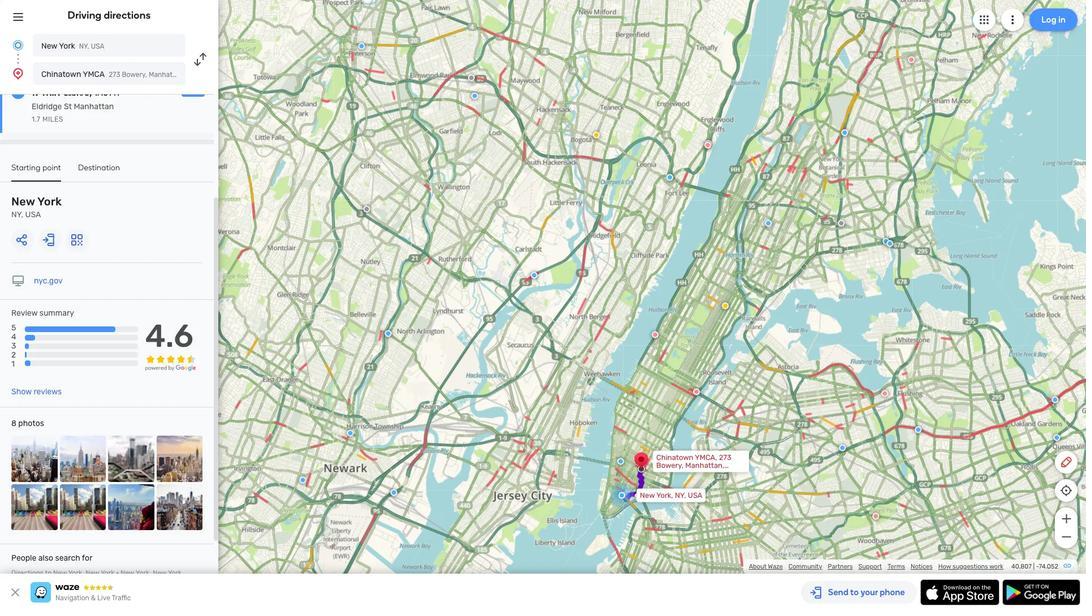 Task type: describe. For each thing, give the bounding box(es) containing it.
0 vertical spatial directions
[[104, 9, 151, 22]]

community link
[[789, 563, 823, 571]]

notices link
[[911, 563, 933, 571]]

new york, new york driving directions
[[11, 570, 182, 588]]

image 3 of new york, new york image
[[108, 436, 154, 482]]

0 horizontal spatial ny,
[[11, 210, 23, 220]]

zoom in image
[[1060, 512, 1074, 526]]

terms
[[888, 563, 906, 571]]

waze
[[769, 563, 783, 571]]

&
[[91, 594, 96, 602]]

leave
[[64, 89, 83, 97]]

also
[[38, 554, 53, 563]]

support
[[859, 563, 883, 571]]

0 vertical spatial hazard image
[[593, 132, 600, 138]]

navigation
[[55, 594, 89, 602]]

states for ymca,
[[681, 469, 704, 478]]

0 horizontal spatial usa
[[25, 210, 41, 220]]

about waze community partners support terms notices how suggestions work
[[749, 563, 1004, 571]]

3
[[11, 342, 16, 351]]

chinatown for ymca,
[[657, 453, 694, 462]]

about
[[749, 563, 767, 571]]

united for ymca
[[186, 71, 208, 79]]

review
[[11, 309, 38, 318]]

miles
[[42, 115, 63, 123]]

live
[[97, 594, 110, 602]]

terms link
[[888, 563, 906, 571]]

5 4 3 2 1
[[11, 323, 16, 369]]

74.052
[[1040, 563, 1059, 571]]

computer image
[[11, 275, 25, 288]]

image 1 of new york, new york image
[[11, 436, 57, 482]]

eldridge
[[32, 102, 62, 112]]

manhattan, for ymca
[[149, 71, 185, 79]]

show reviews
[[11, 387, 62, 397]]

york, for new york, ny, usa
[[657, 491, 674, 500]]

directions to new york, new york
[[11, 570, 115, 577]]

17
[[32, 86, 40, 99]]

accident image
[[364, 206, 370, 213]]

destination
[[78, 163, 120, 173]]

how suggestions work link
[[939, 563, 1004, 571]]

directions
[[11, 570, 44, 577]]

273 for ymca
[[109, 71, 120, 79]]

york, for new york, new york driving directions
[[136, 570, 151, 577]]

united for ymca,
[[657, 469, 680, 478]]

link image
[[1064, 562, 1073, 571]]

40.807
[[1012, 563, 1032, 571]]

destination button
[[78, 163, 120, 181]]

zoom out image
[[1060, 530, 1074, 544]]

driving
[[11, 580, 33, 588]]

0 vertical spatial road closed image
[[706, 140, 712, 147]]

1 vertical spatial accident image
[[839, 220, 845, 227]]

2 vertical spatial usa
[[688, 491, 703, 500]]

pm
[[109, 89, 119, 97]]

nyc.gov
[[34, 276, 63, 286]]

ymca
[[83, 70, 105, 79]]

0 vertical spatial new york ny, usa
[[41, 41, 105, 51]]

support link
[[859, 563, 883, 571]]

review summary
[[11, 309, 74, 318]]

point
[[43, 163, 61, 173]]

4
[[11, 332, 16, 342]]

4.6
[[145, 318, 194, 355]]

1.7
[[32, 115, 40, 123]]

bowery, for ymca
[[122, 71, 147, 79]]

to
[[45, 570, 52, 577]]

bowery, for ymca,
[[657, 461, 684, 470]]

photos
[[18, 419, 44, 429]]

starting point button
[[11, 163, 61, 182]]

chinatown for ymca
[[41, 70, 81, 79]]

starting point
[[11, 163, 61, 173]]

1 vertical spatial new york ny, usa
[[11, 195, 62, 220]]

navigation & live traffic
[[55, 594, 131, 602]]

community
[[789, 563, 823, 571]]

1 horizontal spatial ny,
[[79, 42, 89, 50]]

image 8 of new york, new york image
[[157, 484, 203, 530]]

2 vertical spatial ny,
[[675, 491, 687, 500]]



Task type: vqa. For each thing, say whether or not it's contained in the screenshot.
United within Chinatown YMCA 273 Bowery, Manhattan, United States
yes



Task type: locate. For each thing, give the bounding box(es) containing it.
273 right ymca,
[[719, 453, 732, 462]]

1 horizontal spatial manhattan,
[[686, 461, 725, 470]]

1 vertical spatial chinatown
[[657, 453, 694, 462]]

273 inside chinatown ymca 273 bowery, manhattan, united states
[[109, 71, 120, 79]]

states inside chinatown ymca, 273 bowery, manhattan, united states
[[681, 469, 704, 478]]

driving directions
[[68, 9, 151, 22]]

show
[[11, 387, 32, 397]]

1 vertical spatial 273
[[719, 453, 732, 462]]

2 horizontal spatial road closed image
[[706, 140, 712, 147]]

5
[[11, 323, 16, 333]]

-
[[1037, 563, 1040, 571]]

1 horizontal spatial bowery,
[[657, 461, 684, 470]]

1 horizontal spatial directions
[[104, 9, 151, 22]]

new
[[41, 41, 57, 51], [11, 195, 35, 208], [640, 491, 655, 500], [53, 570, 67, 577], [86, 570, 99, 577], [121, 570, 134, 577], [153, 570, 167, 577]]

usa
[[91, 42, 105, 50], [25, 210, 41, 220], [688, 491, 703, 500]]

1 horizontal spatial 273
[[719, 453, 732, 462]]

1 horizontal spatial united
[[657, 469, 680, 478]]

0 horizontal spatial hazard image
[[593, 132, 600, 138]]

united
[[186, 71, 208, 79], [657, 469, 680, 478]]

image 6 of new york, new york image
[[60, 484, 106, 530]]

eldridge st manhattan 1.7 miles
[[32, 102, 114, 123]]

search
[[55, 554, 80, 563]]

starting
[[11, 163, 41, 173]]

|
[[1034, 563, 1035, 571]]

40.807 | -74.052
[[1012, 563, 1059, 571]]

notices
[[911, 563, 933, 571]]

2 horizontal spatial usa
[[688, 491, 703, 500]]

new york ny, usa
[[41, 41, 105, 51], [11, 195, 62, 220]]

273 for ymca,
[[719, 453, 732, 462]]

directions to new york, new york link
[[11, 570, 115, 577]]

usa up ymca
[[91, 42, 105, 50]]

0 horizontal spatial york,
[[68, 570, 84, 577]]

chinatown left ymca,
[[657, 453, 694, 462]]

new york, ny, usa
[[640, 491, 703, 500]]

0 vertical spatial bowery,
[[122, 71, 147, 79]]

accident image
[[468, 74, 475, 81], [839, 220, 845, 227]]

partners link
[[828, 563, 853, 571]]

states for ymca
[[209, 71, 230, 79]]

road closed image
[[706, 140, 712, 147], [652, 331, 659, 338], [694, 389, 700, 395]]

2
[[11, 351, 16, 360]]

manhattan, inside chinatown ymca, 273 bowery, manhattan, united states
[[686, 461, 725, 470]]

0 horizontal spatial united
[[186, 71, 208, 79]]

ny, down 'starting point' button
[[11, 210, 23, 220]]

new york, new york driving directions link
[[11, 570, 182, 588]]

1 horizontal spatial york,
[[136, 570, 151, 577]]

how
[[939, 563, 952, 571]]

273 inside chinatown ymca, 273 bowery, manhattan, united states
[[719, 453, 732, 462]]

0 vertical spatial usa
[[91, 42, 105, 50]]

people also search for
[[11, 554, 93, 563]]

new york ny, usa down driving
[[41, 41, 105, 51]]

chinatown ymca, 273 bowery, manhattan, united states
[[657, 453, 732, 478]]

by
[[85, 89, 93, 97]]

york, inside new york, new york driving directions
[[136, 570, 151, 577]]

0 vertical spatial ny,
[[79, 42, 89, 50]]

directions down "to"
[[35, 580, 66, 588]]

1 horizontal spatial states
[[681, 469, 704, 478]]

about waze link
[[749, 563, 783, 571]]

reviews
[[34, 387, 62, 397]]

1 horizontal spatial hazard image
[[723, 303, 729, 309]]

1 vertical spatial states
[[681, 469, 704, 478]]

1 horizontal spatial accident image
[[839, 220, 845, 227]]

image 5 of new york, new york image
[[11, 484, 57, 530]]

1 horizontal spatial usa
[[91, 42, 105, 50]]

united inside chinatown ymca, 273 bowery, manhattan, united states
[[657, 469, 680, 478]]

0 vertical spatial manhattan,
[[149, 71, 185, 79]]

chinatown up "min"
[[41, 70, 81, 79]]

road closed image
[[909, 56, 916, 63], [705, 142, 712, 149], [882, 390, 889, 397], [873, 513, 880, 520]]

1 vertical spatial united
[[657, 469, 680, 478]]

united inside chinatown ymca 273 bowery, manhattan, united states
[[186, 71, 208, 79]]

location image
[[11, 67, 25, 80]]

273
[[109, 71, 120, 79], [719, 453, 732, 462]]

partners
[[828, 563, 853, 571]]

8 photos
[[11, 419, 44, 429]]

273 up pm
[[109, 71, 120, 79]]

chinatown inside chinatown ymca, 273 bowery, manhattan, united states
[[657, 453, 694, 462]]

ny, up ymca
[[79, 42, 89, 50]]

bowery, right ymca
[[122, 71, 147, 79]]

1
[[11, 360, 15, 369]]

1:43
[[94, 89, 108, 97]]

chinatown ymca 273 bowery, manhattan, united states
[[41, 70, 230, 79]]

chinatown
[[41, 70, 81, 79], [657, 453, 694, 462]]

x image
[[8, 586, 22, 599]]

ny,
[[79, 42, 89, 50], [11, 210, 23, 220], [675, 491, 687, 500]]

police image
[[472, 93, 479, 99], [766, 220, 772, 227], [531, 272, 538, 279], [385, 330, 392, 337], [347, 430, 354, 437], [1054, 434, 1061, 441], [713, 450, 720, 457], [391, 489, 398, 496]]

for
[[82, 554, 93, 563]]

current location image
[[11, 38, 25, 52]]

0 horizontal spatial directions
[[35, 580, 66, 588]]

17 min leave by 1:43 pm
[[32, 86, 119, 99]]

0 vertical spatial states
[[209, 71, 230, 79]]

pencil image
[[1060, 456, 1074, 469]]

0 vertical spatial chinatown
[[41, 70, 81, 79]]

suggestions
[[953, 563, 989, 571]]

manhattan, inside chinatown ymca 273 bowery, manhattan, united states
[[149, 71, 185, 79]]

1 vertical spatial bowery,
[[657, 461, 684, 470]]

manhattan
[[74, 102, 114, 112]]

new york ny, usa down 'starting point' button
[[11, 195, 62, 220]]

0 horizontal spatial bowery,
[[122, 71, 147, 79]]

1 vertical spatial ny,
[[11, 210, 23, 220]]

police image
[[359, 43, 365, 50], [842, 129, 849, 136], [667, 174, 674, 181], [883, 238, 890, 245], [887, 240, 894, 247], [1053, 397, 1059, 403], [916, 427, 922, 433], [840, 445, 847, 451], [618, 458, 625, 465], [300, 477, 306, 484]]

0 horizontal spatial 273
[[109, 71, 120, 79]]

nyc.gov link
[[34, 276, 63, 286]]

bowery, inside chinatown ymca, 273 bowery, manhattan, united states
[[657, 461, 684, 470]]

0 horizontal spatial chinatown
[[41, 70, 81, 79]]

states inside chinatown ymca 273 bowery, manhattan, united states
[[209, 71, 230, 79]]

1 vertical spatial road closed image
[[652, 331, 659, 338]]

1 vertical spatial directions
[[35, 580, 66, 588]]

image 4 of new york, new york image
[[157, 436, 203, 482]]

summary
[[40, 309, 74, 318]]

manhattan, for ymca,
[[686, 461, 725, 470]]

0 horizontal spatial states
[[209, 71, 230, 79]]

image 2 of new york, new york image
[[60, 436, 106, 482]]

york,
[[657, 491, 674, 500], [68, 570, 84, 577], [136, 570, 151, 577]]

1 horizontal spatial road closed image
[[694, 389, 700, 395]]

ny, down chinatown ymca, 273 bowery, manhattan, united states
[[675, 491, 687, 500]]

8
[[11, 419, 16, 429]]

1 horizontal spatial chinatown
[[657, 453, 694, 462]]

driving
[[68, 9, 102, 22]]

usa down chinatown ymca, 273 bowery, manhattan, united states
[[688, 491, 703, 500]]

1 vertical spatial usa
[[25, 210, 41, 220]]

directions right driving
[[104, 9, 151, 22]]

people
[[11, 554, 36, 563]]

0 vertical spatial accident image
[[468, 74, 475, 81]]

image 7 of new york, new york image
[[108, 484, 154, 530]]

york inside new york, new york driving directions
[[168, 570, 182, 577]]

states
[[209, 71, 230, 79], [681, 469, 704, 478]]

ymca,
[[695, 453, 718, 462]]

manhattan,
[[149, 71, 185, 79], [686, 461, 725, 470]]

2 vertical spatial road closed image
[[694, 389, 700, 395]]

bowery,
[[122, 71, 147, 79], [657, 461, 684, 470]]

bowery, up "new york, ny, usa"
[[657, 461, 684, 470]]

st
[[64, 102, 72, 112]]

usa down 'starting point' button
[[25, 210, 41, 220]]

0 horizontal spatial accident image
[[468, 74, 475, 81]]

0 horizontal spatial manhattan,
[[149, 71, 185, 79]]

min
[[43, 86, 60, 99]]

0 vertical spatial 273
[[109, 71, 120, 79]]

1 vertical spatial hazard image
[[723, 303, 729, 309]]

work
[[990, 563, 1004, 571]]

0 vertical spatial united
[[186, 71, 208, 79]]

york
[[59, 41, 75, 51], [37, 195, 62, 208], [101, 570, 115, 577], [168, 570, 182, 577]]

2 horizontal spatial york,
[[657, 491, 674, 500]]

directions inside new york, new york driving directions
[[35, 580, 66, 588]]

hazard image
[[593, 132, 600, 138], [723, 303, 729, 309]]

0 horizontal spatial road closed image
[[652, 331, 659, 338]]

directions
[[104, 9, 151, 22], [35, 580, 66, 588]]

2 horizontal spatial ny,
[[675, 491, 687, 500]]

traffic
[[112, 594, 131, 602]]

1 vertical spatial manhattan,
[[686, 461, 725, 470]]

bowery, inside chinatown ymca 273 bowery, manhattan, united states
[[122, 71, 147, 79]]



